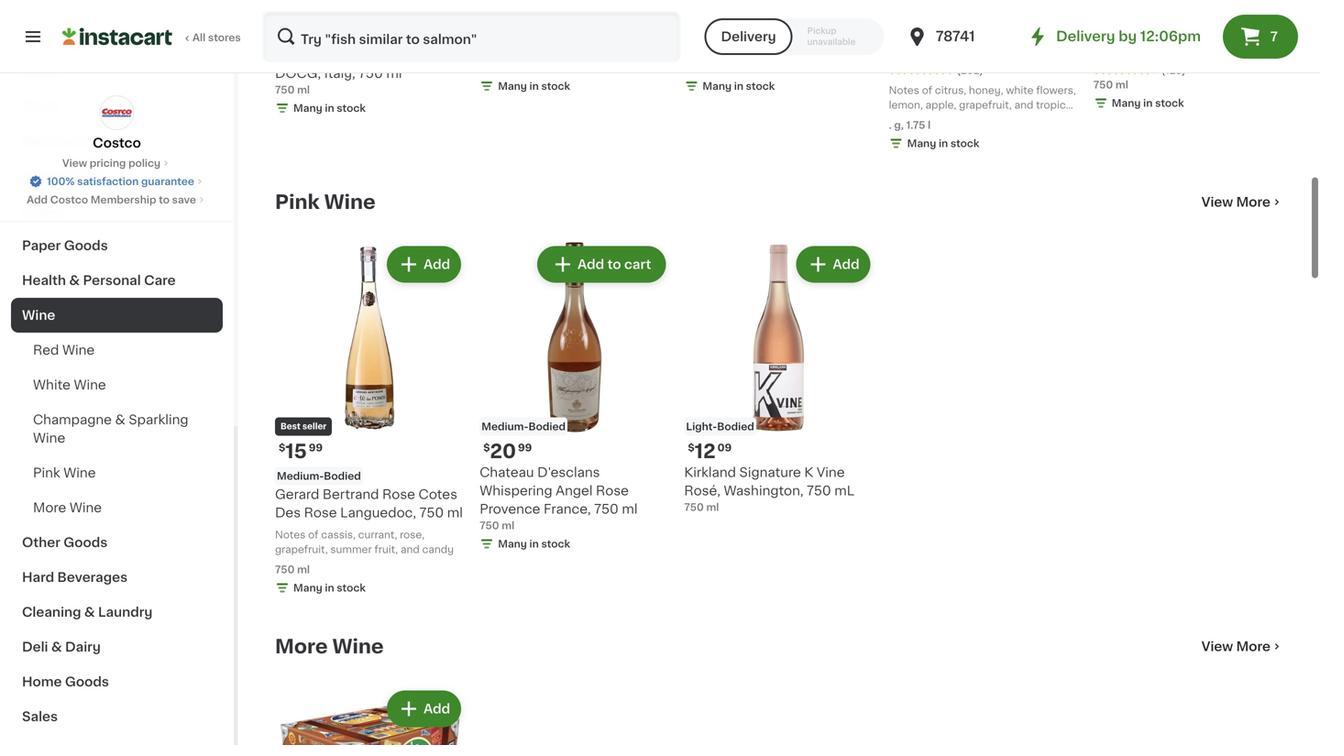Task type: describe. For each thing, give the bounding box(es) containing it.
1 vertical spatial pink wine link
[[11, 456, 223, 491]]

& for cleaning
[[84, 606, 95, 619]]

ml inside kirkland signature k vine rosé, washington, 750 ml 750 ml
[[706, 503, 719, 513]]

light-bodied inside item carousel region
[[686, 422, 754, 432]]

lemon,
[[889, 100, 923, 110]]

0 horizontal spatial pink wine
[[33, 467, 96, 480]]

many in stock down search field
[[498, 81, 570, 91]]

kirkland signature prosecco docg, italy, 750 ml 750 ml
[[275, 48, 456, 95]]

0 horizontal spatial light-
[[277, 32, 308, 42]]

view pricing policy link
[[62, 156, 172, 171]]

italy, inside kirkland signature prosecco docg, italy, 750 ml 750 ml
[[324, 67, 355, 80]]

hard beverages link
[[11, 560, 223, 595]]

signature for rosé,
[[739, 466, 801, 479]]

bodied up $ 12 09
[[717, 422, 754, 432]]

languedoc,
[[340, 507, 416, 519]]

view more link for more wine
[[1202, 638, 1284, 656]]

champagne & sparkling wine link
[[11, 402, 223, 456]]

personal
[[83, 274, 141, 287]]

service type group
[[705, 18, 884, 55]]

0 horizontal spatial pink
[[33, 467, 60, 480]]

cassis,
[[321, 530, 356, 540]]

add inside button
[[578, 258, 604, 271]]

signature inside 22 kirkland signature brut champagne france, 750 ml 750 ml
[[739, 26, 801, 39]]

1.75
[[906, 120, 925, 130]]

750 down 'd'esclans'
[[594, 503, 619, 516]]

add costco membership to save link
[[27, 193, 207, 207]]

1 horizontal spatial more wine
[[275, 637, 384, 657]]

provence
[[480, 503, 540, 516]]

750 ml for gerard bertrand rose cotes des rose languedoc, 750 ml
[[275, 565, 310, 575]]

100%
[[47, 176, 75, 187]]

liquor
[[22, 204, 64, 217]]

currant,
[[358, 530, 397, 540]]

0 vertical spatial more wine
[[33, 502, 102, 514]]

0 vertical spatial medium-bodied
[[482, 422, 566, 432]]

1 horizontal spatial 750 ml
[[480, 63, 515, 73]]

floral
[[22, 100, 59, 113]]

liquor link
[[11, 193, 223, 228]]

other goods link
[[11, 525, 223, 560]]

satisfaction
[[77, 176, 139, 187]]

chateau
[[480, 466, 534, 479]]

bodied up the docg,
[[308, 32, 345, 42]]

$ 12 09
[[688, 442, 732, 461]]

$ for kirkland signature k vine rosé, washington, 750 ml
[[688, 443, 695, 453]]

add button for gerard bertrand rose cotes des rose languedoc, 750 ml
[[389, 248, 460, 281]]

flowers,
[[1036, 85, 1076, 95]]

gerard
[[275, 488, 319, 501]]

light- inside item carousel region
[[686, 422, 717, 432]]

italy, for prosecco,
[[1019, 26, 1050, 39]]

cleaning
[[22, 606, 81, 619]]

notes for notes of citrus, honey, white flowers, lemon, apple, grapefruit, and tropical fruits . g, 1.75 l
[[889, 85, 919, 95]]

la
[[889, 26, 904, 39]]

ml
[[835, 485, 855, 497]]

white wine link
[[11, 368, 223, 402]]

pricing
[[90, 158, 126, 168]]

in down the summer at the left bottom of the page
[[325, 583, 334, 593]]

paper goods
[[22, 239, 108, 252]]

0 vertical spatial costco
[[93, 137, 141, 149]]

by
[[1119, 30, 1137, 43]]

honey,
[[969, 85, 1004, 95]]

citrus,
[[935, 85, 966, 95]]

add to cart
[[578, 258, 651, 271]]

in down search field
[[530, 81, 539, 91]]

hard
[[22, 571, 54, 584]]

0 horizontal spatial light-bodied
[[277, 32, 345, 42]]

chateau d'esclans whispering angel rose provence france, 750 ml 750 ml
[[480, 466, 638, 531]]

brut inside mionetto brut prosecco italy, 750 ml
[[1155, 26, 1183, 39]]

0 vertical spatial pink wine link
[[275, 191, 376, 213]]

seller
[[302, 423, 327, 431]]

cleaning & laundry link
[[11, 595, 223, 630]]

kirkland for rosé,
[[684, 466, 736, 479]]

delivery by 12:06pm link
[[1027, 26, 1201, 48]]

1 $ 10 09 from the left
[[279, 2, 324, 21]]

paper
[[22, 239, 61, 252]]

0 vertical spatial pink wine
[[275, 192, 376, 212]]

view more for pink wine
[[1202, 196, 1271, 208]]

cotes
[[419, 488, 457, 501]]

goods for home goods
[[65, 676, 109, 689]]

floral link
[[11, 89, 223, 124]]

apple,
[[926, 100, 957, 110]]

beer
[[22, 170, 53, 182]]

22
[[695, 2, 720, 21]]

1 horizontal spatial rose
[[382, 488, 415, 501]]

baby
[[22, 65, 56, 78]]

15
[[285, 442, 307, 461]]

prosecco for signature
[[395, 48, 456, 61]]

view inside 'link'
[[62, 158, 87, 168]]

home
[[22, 676, 62, 689]]

brut inside 22 kirkland signature brut champagne france, 750 ml 750 ml
[[804, 26, 832, 39]]

& for beer
[[56, 170, 67, 182]]

many down delivery button
[[703, 81, 732, 91]]

whispering
[[480, 485, 553, 497]]

france, inside 22 kirkland signature brut champagne france, 750 ml 750 ml
[[766, 45, 814, 58]]

in down delivery by 12:06pm
[[1143, 98, 1153, 108]]

kirkland for italy,
[[275, 48, 327, 61]]

signature for italy,
[[330, 48, 392, 61]]

to inside button
[[607, 258, 621, 271]]

750 down 'rosé,'
[[684, 503, 704, 513]]

instacart logo image
[[62, 26, 172, 48]]

delivery button
[[705, 18, 793, 55]]

09 for 750 ml
[[514, 3, 528, 13]]

12:06pm
[[1140, 30, 1201, 43]]

health & personal care link
[[11, 263, 223, 298]]

rose inside 'chateau d'esclans whispering angel rose provence france, 750 ml 750 ml'
[[596, 485, 629, 497]]

l
[[889, 45, 897, 58]]

& for champagne
[[115, 413, 125, 426]]

sales link
[[11, 700, 223, 734]]

wine inside champagne & sparkling wine
[[33, 432, 65, 445]]

20
[[490, 442, 516, 461]]

all
[[193, 33, 206, 43]]

750 down k
[[807, 485, 831, 497]]

angel
[[556, 485, 593, 497]]

france, inside 'chateau d'esclans whispering angel rose provence france, 750 ml 750 ml'
[[544, 503, 591, 516]]

italy, for prosecco
[[1250, 26, 1281, 39]]

1 10 from the left
[[285, 2, 308, 21]]

99 for 20
[[518, 443, 532, 453]]

in down apple,
[[939, 138, 948, 148]]

membership
[[91, 195, 156, 205]]

100% satisfaction guarantee
[[47, 176, 194, 187]]

2 $ 10 09 from the left
[[483, 2, 528, 21]]

1 horizontal spatial more wine link
[[275, 636, 384, 658]]

750 right flowers,
[[1094, 80, 1113, 90]]

many down the docg,
[[293, 103, 322, 113]]

many down "provence"
[[498, 539, 527, 549]]

deli & dairy
[[22, 641, 101, 654]]

home goods
[[22, 676, 109, 689]]

$ 15 99
[[279, 442, 323, 461]]

many down the by
[[1112, 98, 1141, 108]]

des
[[275, 507, 301, 519]]

$ for chateau d'esclans whispering angel rose provence france, 750 ml
[[483, 443, 490, 453]]

prosecco for brut
[[1186, 26, 1247, 39]]

many in stock down the summer at the left bottom of the page
[[293, 583, 366, 593]]

l
[[928, 120, 931, 130]]

& for health
[[69, 274, 80, 287]]

kirkland signature k vine rosé, washington, 750 ml 750 ml
[[684, 466, 855, 513]]

0 horizontal spatial more wine link
[[11, 491, 223, 525]]

health
[[22, 274, 66, 287]]

7
[[1271, 30, 1278, 43]]

many down the cassis,
[[293, 583, 322, 593]]

750 ml for mionetto brut prosecco italy, 750 ml
[[1094, 80, 1128, 90]]

red wine
[[33, 344, 95, 357]]

cleaning & laundry
[[22, 606, 153, 619]]

750 inside mionetto brut prosecco italy, 750 ml
[[1094, 45, 1118, 58]]

champagne inside champagne & sparkling wine
[[33, 413, 112, 426]]

home goods link
[[11, 665, 223, 700]]

1 vertical spatial medium-bodied
[[277, 471, 361, 481]]

mionetto brut prosecco italy, 750 ml
[[1094, 26, 1281, 58]]

add costco membership to save
[[27, 195, 196, 205]]

many in stock down l
[[907, 138, 980, 148]]

0 vertical spatial medium-
[[482, 422, 529, 432]]

fruit,
[[374, 545, 398, 555]]

.
[[889, 120, 892, 130]]



Task type: vqa. For each thing, say whether or not it's contained in the screenshot.
COSTCO LOGO
yes



Task type: locate. For each thing, give the bounding box(es) containing it.
delivery for delivery by 12:06pm
[[1056, 30, 1115, 43]]

gerard bertrand rose cotes des rose languedoc, 750 ml
[[275, 488, 463, 519]]

1 vertical spatial kirkland
[[275, 48, 327, 61]]

view pricing policy
[[62, 158, 161, 168]]

health & personal care
[[22, 274, 176, 287]]

1 horizontal spatial of
[[922, 85, 933, 95]]

0 vertical spatial and
[[1015, 100, 1034, 110]]

notes inside notes of citrus, honey, white flowers, lemon, apple, grapefruit, and tropical fruits . g, 1.75 l
[[889, 85, 919, 95]]

costco link
[[93, 95, 141, 152]]

delivery inside button
[[721, 30, 776, 43]]

product group
[[275, 242, 465, 599], [480, 242, 670, 555], [684, 242, 874, 515], [275, 687, 465, 745]]

1 horizontal spatial champagne
[[684, 45, 763, 58]]

0 horizontal spatial and
[[401, 545, 420, 555]]

1 vertical spatial medium-
[[277, 471, 324, 481]]

brut down $13.99 "element"
[[1155, 26, 1183, 39]]

rose up languedoc,
[[382, 488, 415, 501]]

notes of cassis, currant, rose, grapefruit, summer fruit, and candy
[[275, 530, 454, 555]]

1 horizontal spatial prosecco
[[1186, 26, 1247, 39]]

750 left the l
[[817, 45, 841, 58]]

more wine link
[[11, 491, 223, 525], [275, 636, 384, 658]]

rose right angel
[[596, 485, 629, 497]]

product group containing add
[[275, 687, 465, 745]]

0 vertical spatial view more link
[[1202, 193, 1284, 211]]

1 horizontal spatial notes
[[889, 85, 919, 95]]

& for deli
[[51, 641, 62, 654]]

many down search field
[[498, 81, 527, 91]]

1 vertical spatial prosecco
[[395, 48, 456, 61]]

bodied up $ 20 99
[[529, 422, 566, 432]]

add button
[[389, 248, 460, 281], [798, 248, 869, 281], [389, 693, 460, 726]]

0 vertical spatial france,
[[766, 45, 814, 58]]

0 vertical spatial pink
[[275, 192, 320, 212]]

1 vertical spatial light-bodied
[[686, 422, 754, 432]]

view for pink wine
[[1202, 196, 1233, 208]]

2 vertical spatial kirkland
[[684, 466, 736, 479]]

other
[[22, 536, 60, 549]]

1 vertical spatial view
[[1202, 196, 1233, 208]]

750 ml down search field
[[480, 63, 515, 73]]

78741 button
[[906, 11, 1016, 62]]

0 horizontal spatial brut
[[804, 26, 832, 39]]

white
[[1006, 85, 1034, 95]]

costco down 100%
[[50, 195, 88, 205]]

italy, inside mionetto brut prosecco italy, 750 ml
[[1250, 26, 1281, 39]]

rose up the cassis,
[[304, 507, 337, 519]]

medium- up '20'
[[482, 422, 529, 432]]

grapefruit, down honey,
[[959, 100, 1012, 110]]

k
[[804, 466, 814, 479]]

bodied
[[308, 32, 345, 42], [717, 422, 754, 432], [529, 422, 566, 432], [324, 471, 361, 481]]

1 vertical spatial notes
[[275, 530, 306, 540]]

of for cassis,
[[308, 530, 319, 540]]

1 vertical spatial champagne
[[33, 413, 112, 426]]

0 vertical spatial more wine link
[[11, 491, 223, 525]]

1 horizontal spatial and
[[1015, 100, 1034, 110]]

kirkland up 'rosé,'
[[684, 466, 736, 479]]

1 vertical spatial view more link
[[1202, 638, 1284, 656]]

2 vertical spatial 750 ml
[[275, 565, 310, 575]]

of inside notes of cassis, currant, rose, grapefruit, summer fruit, and candy
[[308, 530, 319, 540]]

red wine link
[[11, 333, 223, 368]]

2 view more from the top
[[1202, 641, 1271, 653]]

750 down cotes
[[419, 507, 444, 519]]

1 view more from the top
[[1202, 196, 1271, 208]]

delivery for delivery
[[721, 30, 776, 43]]

stores
[[208, 33, 241, 43]]

notes inside notes of cassis, currant, rose, grapefruit, summer fruit, and candy
[[275, 530, 306, 540]]

add button for kirkland signature k vine rosé, washington, 750 ml
[[798, 248, 869, 281]]

& down white wine link
[[115, 413, 125, 426]]

of inside notes of citrus, honey, white flowers, lemon, apple, grapefruit, and tropical fruits . g, 1.75 l
[[922, 85, 933, 95]]

0 vertical spatial kirkland
[[684, 26, 736, 39]]

(123)
[[1161, 65, 1186, 75]]

1 horizontal spatial pink
[[275, 192, 320, 212]]

0 horizontal spatial medium-bodied
[[277, 471, 361, 481]]

and down white
[[1015, 100, 1034, 110]]

1 horizontal spatial brut
[[1155, 26, 1183, 39]]

1 vertical spatial grapefruit,
[[275, 545, 328, 555]]

medium-bodied up $ 20 99
[[482, 422, 566, 432]]

&
[[56, 170, 67, 182], [69, 274, 80, 287], [115, 413, 125, 426], [84, 606, 95, 619], [51, 641, 62, 654]]

0 vertical spatial grapefruit,
[[959, 100, 1012, 110]]

& inside 'link'
[[69, 274, 80, 287]]

1 brut from the left
[[804, 26, 832, 39]]

bodied up bertrand
[[324, 471, 361, 481]]

1 vertical spatial and
[[401, 545, 420, 555]]

750 ml down delivery by 12:06pm link
[[1094, 80, 1128, 90]]

light-bodied up $ 12 09
[[686, 422, 754, 432]]

stock
[[746, 81, 775, 91], [541, 81, 570, 91], [1155, 98, 1184, 108], [337, 103, 366, 113], [951, 138, 980, 148], [541, 539, 570, 549], [337, 583, 366, 593]]

750 down des
[[275, 565, 295, 575]]

goods down dairy
[[65, 676, 109, 689]]

view
[[62, 158, 87, 168], [1202, 196, 1233, 208], [1202, 641, 1233, 653]]

1 vertical spatial view more
[[1202, 641, 1271, 653]]

candy
[[422, 545, 454, 555]]

light-bodied
[[277, 32, 345, 42], [686, 422, 754, 432]]

goods up beverages
[[64, 536, 108, 549]]

1 vertical spatial more wine
[[275, 637, 384, 657]]

champagne down 22
[[684, 45, 763, 58]]

0 vertical spatial light-bodied
[[277, 32, 345, 42]]

ml inside mionetto brut prosecco italy, 750 ml
[[1121, 45, 1137, 58]]

many
[[703, 81, 732, 91], [498, 81, 527, 91], [1112, 98, 1141, 108], [293, 103, 322, 113], [907, 138, 936, 148], [498, 539, 527, 549], [293, 583, 322, 593]]

best seller
[[281, 423, 327, 431]]

signature
[[739, 26, 801, 39], [330, 48, 392, 61], [739, 466, 801, 479]]

100% satisfaction guarantee button
[[29, 171, 205, 189]]

$ inside $ 15 99
[[279, 443, 285, 453]]

1 horizontal spatial 99
[[518, 443, 532, 453]]

& right the health
[[69, 274, 80, 287]]

and inside notes of citrus, honey, white flowers, lemon, apple, grapefruit, and tropical fruits . g, 1.75 l
[[1015, 100, 1034, 110]]

kirkland inside 22 kirkland signature brut champagne france, 750 ml 750 ml
[[684, 26, 736, 39]]

deli & dairy link
[[11, 630, 223, 665]]

0 horizontal spatial 99
[[309, 443, 323, 453]]

many in stock
[[703, 81, 775, 91], [498, 81, 570, 91], [1112, 98, 1184, 108], [293, 103, 366, 113], [907, 138, 980, 148], [498, 539, 570, 549], [293, 583, 366, 593]]

signature inside kirkland signature k vine rosé, washington, 750 ml 750 ml
[[739, 466, 801, 479]]

product group containing 20
[[480, 242, 670, 555]]

goods for other goods
[[64, 536, 108, 549]]

2 horizontal spatial rose
[[596, 485, 629, 497]]

1.5
[[1053, 26, 1070, 39]]

prosecco inside kirkland signature prosecco docg, italy, 750 ml 750 ml
[[395, 48, 456, 61]]

electronics
[[22, 135, 97, 148]]

2 brut from the left
[[1155, 26, 1183, 39]]

99 for 15
[[309, 443, 323, 453]]

cider
[[70, 170, 106, 182]]

electronics link
[[11, 124, 223, 159]]

750 down 22
[[684, 63, 704, 73]]

view more
[[1202, 196, 1271, 208], [1202, 641, 1271, 653]]

to left cart
[[607, 258, 621, 271]]

& right deli
[[51, 641, 62, 654]]

2 99 from the left
[[518, 443, 532, 453]]

09 inside $ 12 09
[[718, 443, 732, 453]]

italy, inside la marca prosecco, italy, 1.5 l
[[1019, 26, 1050, 39]]

signature inside kirkland signature prosecco docg, italy, 750 ml 750 ml
[[330, 48, 392, 61]]

notes of citrus, honey, white flowers, lemon, apple, grapefruit, and tropical fruits . g, 1.75 l
[[889, 85, 1076, 130]]

light-bodied up the docg,
[[277, 32, 345, 42]]

1 vertical spatial costco
[[50, 195, 88, 205]]

0 vertical spatial light-
[[277, 32, 308, 42]]

deli
[[22, 641, 48, 654]]

$ for 750 ml
[[483, 3, 490, 13]]

1 horizontal spatial italy,
[[1019, 26, 1050, 39]]

0 horizontal spatial more wine
[[33, 502, 102, 514]]

kirkland down 22
[[684, 26, 736, 39]]

many in stock down the docg,
[[293, 103, 366, 113]]

many in stock down (123)
[[1112, 98, 1184, 108]]

goods inside paper goods link
[[64, 239, 108, 252]]

france,
[[766, 45, 814, 58], [544, 503, 591, 516]]

750 down search field
[[480, 63, 499, 73]]

09 for kirkland signature k vine rosé, washington, 750 ml
[[718, 443, 732, 453]]

0 horizontal spatial champagne
[[33, 413, 112, 426]]

78741
[[936, 30, 975, 43]]

2 view more link from the top
[[1202, 638, 1284, 656]]

0 horizontal spatial 09
[[310, 3, 324, 13]]

notes down des
[[275, 530, 306, 540]]

0 horizontal spatial italy,
[[324, 67, 355, 80]]

10
[[285, 2, 308, 21], [490, 2, 512, 21]]

& inside champagne & sparkling wine
[[115, 413, 125, 426]]

medium-
[[482, 422, 529, 432], [277, 471, 324, 481]]

goods up health & personal care
[[64, 239, 108, 252]]

1 horizontal spatial delivery
[[1056, 30, 1115, 43]]

white wine
[[33, 379, 106, 391]]

brut
[[804, 26, 832, 39], [1155, 26, 1183, 39]]

costco logo image
[[99, 95, 134, 130]]

0 horizontal spatial 750 ml
[[275, 565, 310, 575]]

★★★★★
[[889, 62, 953, 75], [889, 62, 953, 75], [1094, 62, 1158, 75], [1094, 62, 1158, 75]]

add
[[27, 195, 48, 205], [424, 258, 450, 271], [578, 258, 604, 271], [833, 258, 860, 271], [424, 703, 450, 716]]

750 right the docg,
[[359, 67, 383, 80]]

0 vertical spatial view
[[62, 158, 87, 168]]

g,
[[894, 120, 904, 130]]

99 inside $ 15 99
[[309, 443, 323, 453]]

2 horizontal spatial 750 ml
[[1094, 80, 1128, 90]]

and inside notes of cassis, currant, rose, grapefruit, summer fruit, and candy
[[401, 545, 420, 555]]

1 horizontal spatial 10
[[490, 2, 512, 21]]

view more link for pink wine
[[1202, 193, 1284, 211]]

d'esclans
[[537, 466, 600, 479]]

costco
[[93, 137, 141, 149], [50, 195, 88, 205]]

2 10 from the left
[[490, 2, 512, 21]]

0 horizontal spatial $ 10 09
[[279, 2, 324, 21]]

pink
[[275, 192, 320, 212], [33, 467, 60, 480]]

of for citrus,
[[922, 85, 933, 95]]

rose,
[[400, 530, 425, 540]]

1 horizontal spatial grapefruit,
[[959, 100, 1012, 110]]

view more link
[[1202, 193, 1284, 211], [1202, 638, 1284, 656]]

many in stock down delivery button
[[703, 81, 775, 91]]

$ 20 99
[[483, 442, 532, 461]]

laundry
[[98, 606, 153, 619]]

rosé,
[[684, 485, 721, 497]]

many down 1.75
[[907, 138, 936, 148]]

red
[[33, 344, 59, 357]]

750 down the docg,
[[275, 85, 295, 95]]

2 vertical spatial goods
[[65, 676, 109, 689]]

1 horizontal spatial 09
[[514, 3, 528, 13]]

0 horizontal spatial france,
[[544, 503, 591, 516]]

of up apple,
[[922, 85, 933, 95]]

99 inside $ 20 99
[[518, 443, 532, 453]]

2 vertical spatial signature
[[739, 466, 801, 479]]

0 vertical spatial signature
[[739, 26, 801, 39]]

750 inside 'gerard bertrand rose cotes des rose languedoc, 750 ml'
[[419, 507, 444, 519]]

champagne
[[684, 45, 763, 58], [33, 413, 112, 426]]

italy, left the 1.5
[[1019, 26, 1050, 39]]

sparkling
[[129, 413, 188, 426]]

$13.99 element
[[1094, 0, 1284, 24]]

delivery by 12:06pm
[[1056, 30, 1201, 43]]

marca
[[907, 26, 948, 39]]

1 vertical spatial pink
[[33, 467, 60, 480]]

champagne down "white wine"
[[33, 413, 112, 426]]

care
[[144, 274, 176, 287]]

0 horizontal spatial rose
[[304, 507, 337, 519]]

0 vertical spatial view more
[[1202, 196, 1271, 208]]

view for more wine
[[1202, 641, 1233, 653]]

costco up view pricing policy 'link'
[[93, 137, 141, 149]]

0 vertical spatial to
[[159, 195, 170, 205]]

0 horizontal spatial prosecco
[[395, 48, 456, 61]]

0 horizontal spatial to
[[159, 195, 170, 205]]

750 ml down des
[[275, 565, 310, 575]]

of left the cassis,
[[308, 530, 319, 540]]

$ inside $ 20 99
[[483, 443, 490, 453]]

save
[[172, 195, 196, 205]]

white
[[33, 379, 71, 391]]

goods for paper goods
[[64, 239, 108, 252]]

0 horizontal spatial notes
[[275, 530, 306, 540]]

0 vertical spatial of
[[922, 85, 933, 95]]

in
[[734, 81, 744, 91], [530, 81, 539, 91], [1143, 98, 1153, 108], [325, 103, 334, 113], [939, 138, 948, 148], [530, 539, 539, 549], [325, 583, 334, 593]]

many in stock down "provence"
[[498, 539, 570, 549]]

in down kirkland signature prosecco docg, italy, 750 ml 750 ml
[[325, 103, 334, 113]]

1 vertical spatial signature
[[330, 48, 392, 61]]

fruits
[[889, 115, 915, 125]]

99 right '20'
[[518, 443, 532, 453]]

grapefruit, down des
[[275, 545, 328, 555]]

kirkland inside kirkland signature prosecco docg, italy, 750 ml 750 ml
[[275, 48, 327, 61]]

notes up the lemon,
[[889, 85, 919, 95]]

view more for more wine
[[1202, 641, 1271, 653]]

1 horizontal spatial light-bodied
[[686, 422, 754, 432]]

(262)
[[957, 65, 984, 75]]

mionetto
[[1094, 26, 1152, 39]]

policy
[[128, 158, 161, 168]]

Search field
[[264, 13, 679, 61]]

prosecco,
[[951, 26, 1015, 39]]

italy, down $13.99 "element"
[[1250, 26, 1281, 39]]

medium-bodied up the gerard
[[277, 471, 361, 481]]

in down "provence"
[[530, 539, 539, 549]]

item carousel region
[[249, 235, 1284, 607]]

to down guarantee
[[159, 195, 170, 205]]

1 vertical spatial france,
[[544, 503, 591, 516]]

beverages
[[57, 571, 128, 584]]

1 vertical spatial goods
[[64, 536, 108, 549]]

1 horizontal spatial costco
[[93, 137, 141, 149]]

italy, right the docg,
[[324, 67, 355, 80]]

7 button
[[1223, 15, 1298, 59]]

in down delivery button
[[734, 81, 744, 91]]

product group containing 15
[[275, 242, 465, 599]]

light- up 12
[[686, 422, 717, 432]]

0 horizontal spatial of
[[308, 530, 319, 540]]

1 horizontal spatial medium-
[[482, 422, 529, 432]]

vine
[[817, 466, 845, 479]]

add to cart button
[[539, 248, 664, 281]]

champagne inside 22 kirkland signature brut champagne france, 750 ml 750 ml
[[684, 45, 763, 58]]

grapefruit,
[[959, 100, 1012, 110], [275, 545, 328, 555]]

grapefruit, inside notes of citrus, honey, white flowers, lemon, apple, grapefruit, and tropical fruits . g, 1.75 l
[[959, 100, 1012, 110]]

750 down mionetto
[[1094, 45, 1118, 58]]

product group containing 12
[[684, 242, 874, 515]]

None search field
[[262, 11, 681, 62]]

summer
[[330, 545, 372, 555]]

and down rose,
[[401, 545, 420, 555]]

0 horizontal spatial 10
[[285, 2, 308, 21]]

750 ml inside item carousel region
[[275, 565, 310, 575]]

1 horizontal spatial medium-bodied
[[482, 422, 566, 432]]

rose
[[596, 485, 629, 497], [382, 488, 415, 501], [304, 507, 337, 519]]

1 horizontal spatial $ 10 09
[[483, 2, 528, 21]]

kirkland up the docg,
[[275, 48, 327, 61]]

1 vertical spatial pink wine
[[33, 467, 96, 480]]

light- up the docg,
[[277, 32, 308, 42]]

1 horizontal spatial light-
[[686, 422, 717, 432]]

ml inside 'gerard bertrand rose cotes des rose languedoc, 750 ml'
[[447, 507, 463, 519]]

0 vertical spatial notes
[[889, 85, 919, 95]]

$ inside $ 12 09
[[688, 443, 695, 453]]

99 right 15
[[309, 443, 323, 453]]

2 horizontal spatial italy,
[[1250, 26, 1281, 39]]

notes for notes of cassis, currant, rose, grapefruit, summer fruit, and candy
[[275, 530, 306, 540]]

1 vertical spatial to
[[607, 258, 621, 271]]

0 horizontal spatial delivery
[[721, 30, 776, 43]]

1 horizontal spatial to
[[607, 258, 621, 271]]

1 99 from the left
[[309, 443, 323, 453]]

1 horizontal spatial pink wine
[[275, 192, 376, 212]]

0 vertical spatial champagne
[[684, 45, 763, 58]]

1 vertical spatial light-
[[686, 422, 717, 432]]

beer & cider link
[[11, 159, 223, 193]]

1 view more link from the top
[[1202, 193, 1284, 211]]

1 vertical spatial of
[[308, 530, 319, 540]]

goods inside other goods link
[[64, 536, 108, 549]]

grapefruit, inside notes of cassis, currant, rose, grapefruit, summer fruit, and candy
[[275, 545, 328, 555]]

goods inside home goods link
[[65, 676, 109, 689]]

& right beer
[[56, 170, 67, 182]]

medium- up the gerard
[[277, 471, 324, 481]]

0 horizontal spatial grapefruit,
[[275, 545, 328, 555]]

0 horizontal spatial medium-
[[277, 471, 324, 481]]

brut right delivery button
[[804, 26, 832, 39]]

ml
[[845, 45, 860, 58], [1121, 45, 1137, 58], [706, 63, 719, 73], [502, 63, 515, 73], [386, 67, 402, 80], [1116, 80, 1128, 90], [297, 85, 310, 95], [706, 503, 719, 513], [622, 503, 638, 516], [447, 507, 463, 519], [502, 521, 515, 531], [297, 565, 310, 575]]

prosecco inside mionetto brut prosecco italy, 750 ml
[[1186, 26, 1247, 39]]

750 down "provence"
[[480, 521, 499, 531]]

0 vertical spatial 750 ml
[[480, 63, 515, 73]]

& down beverages
[[84, 606, 95, 619]]

docg,
[[275, 67, 321, 80]]

pink wine link
[[275, 191, 376, 213], [11, 456, 223, 491]]

kirkland inside kirkland signature k vine rosé, washington, 750 ml 750 ml
[[684, 466, 736, 479]]



